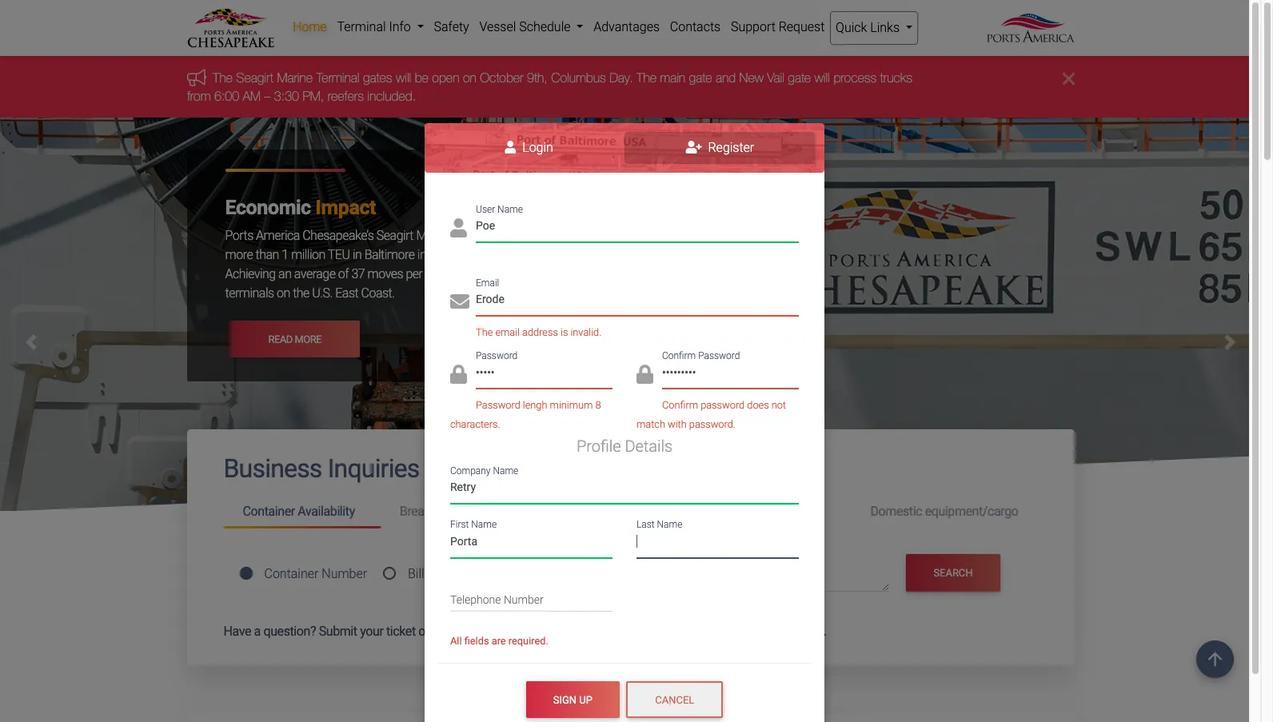 Task type: vqa. For each thing, say whether or not it's contained in the screenshot.
Stay Connected
no



Task type: describe. For each thing, give the bounding box(es) containing it.
2 will from the left
[[815, 71, 830, 85]]

of
[[428, 566, 440, 581]]

support request link
[[726, 11, 830, 43]]

page
[[668, 624, 694, 639]]

envelope image
[[450, 292, 470, 311]]

required.
[[509, 635, 549, 647]]

one
[[474, 267, 493, 282]]

password for password lengh minimum 8 characters.
[[476, 399, 521, 411]]

container number
[[264, 566, 367, 581]]

ports
[[225, 228, 253, 243]]

domestic equipment/cargo
[[871, 504, 1019, 519]]

tab list containing login
[[425, 123, 825, 172]]

match
[[637, 419, 666, 431]]

confirm password
[[662, 350, 740, 362]]

business inquiries
[[224, 454, 420, 484]]

included.
[[367, 89, 416, 103]]

our
[[471, 624, 488, 639]]

per
[[406, 267, 423, 282]]

sign
[[553, 694, 577, 706]]

fastest
[[529, 267, 565, 282]]

availability for breakbulk availability
[[456, 504, 513, 519]]

growth
[[539, 247, 576, 263]]

name for first name
[[471, 519, 497, 531]]

the email address is invalid.
[[476, 326, 602, 338]]

the seagirt marine terminal gates will be open on october 9th, columbus day. the main gate and new vail gate will process trucks from 6:00 am – 3:30 pm, reefers included. link
[[187, 71, 912, 103]]

hour,
[[426, 267, 451, 282]]

go to top image
[[1197, 641, 1234, 678]]

register link
[[625, 132, 816, 164]]

u.s.
[[312, 286, 333, 301]]

average
[[294, 267, 336, 282]]

0 horizontal spatial user image
[[450, 219, 467, 238]]

pm,
[[302, 89, 324, 103]]

8
[[596, 399, 601, 411]]

lading
[[444, 566, 481, 581]]

columbus
[[551, 71, 606, 85]]

password up password
[[699, 350, 740, 362]]

get
[[720, 624, 738, 639]]

of up rate
[[590, 228, 600, 243]]

bill
[[408, 566, 424, 581]]

economic impact
[[225, 196, 376, 219]]

5
[[615, 247, 622, 263]]

and inside ports america chesapeake's seagirt marine terminal has set a record of handling more than 1 million teu in baltimore in 2018,                         with an annual growth rate of 5 percent. achieving an average of 37 moves per hour, it is one of the fastest and most efficient terminals on the u.s. east coast.
[[567, 267, 587, 282]]

economic engine image
[[0, 118, 1262, 662]]

availability for container availability
[[298, 504, 355, 519]]

bill of lading
[[408, 566, 481, 581]]

2018,
[[429, 247, 458, 263]]

chesapeake's
[[303, 228, 374, 243]]

on inside business inquiries main content
[[454, 624, 468, 639]]

trucks
[[880, 71, 912, 85]]

than
[[256, 247, 279, 263]]

efficient
[[620, 267, 662, 282]]

vail
[[767, 71, 784, 85]]

support inside business inquiries main content
[[573, 624, 617, 639]]

Telephone Number text field
[[450, 584, 613, 612]]

password for password
[[476, 350, 518, 362]]

container for container number
[[264, 566, 319, 581]]

are
[[492, 635, 506, 647]]

request inside business inquiries main content
[[620, 624, 665, 639]]

inquiries
[[328, 454, 420, 484]]

percent.
[[624, 247, 667, 263]]

and inside business inquiries main content
[[697, 624, 718, 639]]

characters.
[[450, 419, 500, 431]]

telephone
[[450, 594, 501, 606]]

read
[[268, 333, 293, 345]]

terminal inside ports america chesapeake's seagirt marine terminal has set a record of handling more than 1 million teu in baltimore in 2018,                         with an annual growth rate of 5 percent. achieving an average of 37 moves per hour, it is one of the fastest and most efficient terminals on the u.s. east coast.
[[455, 228, 501, 243]]

1 will from the left
[[396, 71, 411, 85]]

of left 5
[[602, 247, 612, 263]]

37
[[352, 267, 365, 282]]

user image inside login link
[[505, 141, 516, 154]]

home
[[293, 19, 327, 34]]

moves
[[368, 267, 403, 282]]

profile
[[577, 437, 621, 456]]

details
[[625, 437, 673, 456]]

profile details
[[577, 437, 673, 456]]

east
[[335, 286, 359, 301]]

read more
[[268, 333, 322, 345]]

all
[[450, 635, 462, 647]]

1 gate from the left
[[689, 71, 712, 85]]

the for the email address is invalid.
[[476, 326, 493, 338]]

ticket
[[386, 624, 416, 639]]

be
[[415, 71, 428, 85]]

0 vertical spatial an
[[486, 247, 499, 263]]

password.
[[689, 419, 736, 431]]

is inside ports america chesapeake's seagirt marine terminal has set a record of handling more than 1 million teu in baltimore in 2018,                         with an annual growth rate of 5 percent. achieving an average of 37 moves per hour, it is one of the fastest and most efficient terminals on the u.s. east coast.
[[462, 267, 471, 282]]

marine inside ports america chesapeake's seagirt marine terminal has set a record of handling more than 1 million teu in baltimore in 2018,                         with an annual growth rate of 5 percent. achieving an average of 37 moves per hour, it is one of the fastest and most efficient terminals on the u.s. east coast.
[[416, 228, 453, 243]]

3:30
[[274, 89, 299, 103]]

has
[[504, 228, 523, 243]]

have a question? submit your ticket online on our new customer support request page and get immediate help.
[[224, 624, 827, 639]]

on inside the seagirt marine terminal gates will be open on october 9th, columbus day. the main gate and new vail gate will process trucks from 6:00 am – 3:30 pm, reefers included.
[[463, 71, 476, 85]]

Password password field
[[476, 361, 613, 389]]

last
[[637, 519, 655, 531]]

main
[[660, 71, 685, 85]]

close image
[[1063, 69, 1075, 88]]

fields
[[465, 635, 489, 647]]

customer
[[517, 624, 570, 639]]

customer support request link
[[517, 624, 665, 639]]

teu
[[328, 247, 350, 263]]

Confirm Password password field
[[662, 361, 799, 389]]

economic
[[225, 196, 311, 219]]

minimum
[[550, 399, 593, 411]]

immediate
[[740, 624, 798, 639]]

domestic equipment/cargo link
[[852, 497, 1038, 527]]

0 horizontal spatial the
[[293, 286, 309, 301]]

2 in from the left
[[418, 247, 427, 263]]

record
[[553, 228, 587, 243]]

advantages link
[[589, 11, 665, 43]]

more
[[295, 333, 322, 345]]



Task type: locate. For each thing, give the bounding box(es) containing it.
number for container number
[[322, 566, 367, 581]]

confirm password does not match with password.
[[637, 399, 787, 431]]

1 horizontal spatial terminal
[[455, 228, 501, 243]]

booking/edo
[[557, 504, 629, 519]]

name right first
[[471, 519, 497, 531]]

6:00
[[214, 89, 239, 103]]

name right company
[[493, 465, 519, 476]]

gates
[[363, 71, 392, 85]]

0 horizontal spatial is
[[462, 267, 471, 282]]

number inside business inquiries main content
[[322, 566, 367, 581]]

0 horizontal spatial an
[[278, 267, 292, 282]]

bullhorn image
[[187, 69, 212, 86]]

user image
[[505, 141, 516, 154], [450, 219, 467, 238]]

seagirt inside the seagirt marine terminal gates will be open on october 9th, columbus day. the main gate and new vail gate will process trucks from 6:00 am – 3:30 pm, reefers included.
[[236, 71, 273, 85]]

new
[[491, 624, 514, 639]]

marine inside the seagirt marine terminal gates will be open on october 9th, columbus day. the main gate and new vail gate will process trucks from 6:00 am – 3:30 pm, reefers included.
[[277, 71, 313, 85]]

1 vertical spatial user image
[[450, 219, 467, 238]]

1 vertical spatial number
[[504, 594, 544, 606]]

container down business
[[243, 504, 295, 519]]

a inside ports america chesapeake's seagirt marine terminal has set a record of handling more than 1 million teu in baltimore in 2018,                         with an annual growth rate of 5 percent. achieving an average of 37 moves per hour, it is one of the fastest and most efficient terminals on the u.s. east coast.
[[544, 228, 551, 243]]

1 horizontal spatial is
[[561, 326, 568, 338]]

coast.
[[361, 286, 395, 301]]

eir
[[714, 504, 731, 519]]

password lengh minimum 8 characters.
[[450, 399, 601, 431]]

name right user
[[498, 204, 523, 215]]

1 horizontal spatial an
[[486, 247, 499, 263]]

with up one
[[461, 247, 483, 263]]

and inside the seagirt marine terminal gates will be open on october 9th, columbus day. the main gate and new vail gate will process trucks from 6:00 am – 3:30 pm, reefers included.
[[716, 71, 736, 85]]

1 vertical spatial an
[[278, 267, 292, 282]]

request left page
[[620, 624, 665, 639]]

help.
[[801, 624, 827, 639]]

is right it
[[462, 267, 471, 282]]

it
[[453, 267, 460, 282]]

Company Name text field
[[450, 475, 799, 504]]

user plus image
[[686, 141, 702, 154]]

number up submit
[[322, 566, 367, 581]]

a inside business inquiries main content
[[254, 624, 261, 639]]

2 vertical spatial and
[[697, 624, 718, 639]]

login
[[519, 140, 554, 156]]

the down annual
[[509, 267, 526, 282]]

0 horizontal spatial the
[[212, 71, 232, 85]]

terminals
[[225, 286, 274, 301]]

0 vertical spatial container
[[243, 504, 295, 519]]

0 vertical spatial and
[[716, 71, 736, 85]]

number for telephone number
[[504, 594, 544, 606]]

is left invalid.
[[561, 326, 568, 338]]

not
[[772, 399, 787, 411]]

password
[[476, 350, 518, 362], [699, 350, 740, 362], [476, 399, 521, 411]]

1 vertical spatial the
[[293, 286, 309, 301]]

user name
[[476, 204, 523, 215]]

0 vertical spatial number
[[322, 566, 367, 581]]

1 horizontal spatial the
[[509, 267, 526, 282]]

lock image up match
[[637, 365, 654, 384]]

email
[[496, 326, 520, 338]]

the left email
[[476, 326, 493, 338]]

sign up
[[553, 694, 593, 706]]

1 confirm from the top
[[662, 350, 696, 362]]

support
[[731, 19, 776, 34], [573, 624, 617, 639]]

with
[[461, 247, 483, 263], [668, 419, 687, 431]]

last name
[[637, 519, 683, 531]]

of
[[590, 228, 600, 243], [602, 247, 612, 263], [338, 267, 349, 282], [496, 267, 507, 282]]

name right the last
[[657, 519, 683, 531]]

seagirt up baltimore
[[377, 228, 414, 243]]

seagirt up the am
[[236, 71, 273, 85]]

0 vertical spatial support
[[731, 19, 776, 34]]

–
[[264, 89, 270, 103]]

will left process
[[815, 71, 830, 85]]

1 horizontal spatial support
[[731, 19, 776, 34]]

the
[[509, 267, 526, 282], [293, 286, 309, 301]]

does
[[747, 399, 769, 411]]

advantages
[[594, 19, 660, 34]]

a right have
[[254, 624, 261, 639]]

and left new at the right of the page
[[716, 71, 736, 85]]

password
[[701, 399, 745, 411]]

User Name text field
[[476, 214, 799, 243]]

submit
[[319, 624, 357, 639]]

0 horizontal spatial will
[[396, 71, 411, 85]]

seagirt inside ports america chesapeake's seagirt marine terminal has set a record of handling more than 1 million teu in baltimore in 2018,                         with an annual growth rate of 5 percent. achieving an average of 37 moves per hour, it is one of the fastest and most efficient terminals on the u.s. east coast.
[[377, 228, 414, 243]]

the seagirt marine terminal gates will be open on october 9th, columbus day. the main gate and new vail gate will process trucks from 6:00 am – 3:30 pm, reefers included.
[[187, 71, 912, 103]]

confirm up confirm password does not match with password.
[[662, 350, 696, 362]]

password inside password lengh minimum 8 characters.
[[476, 399, 521, 411]]

sign up button
[[526, 682, 620, 719]]

terminal inside the seagirt marine terminal gates will be open on october 9th, columbus day. the main gate and new vail gate will process trucks from 6:00 am – 3:30 pm, reefers included.
[[316, 71, 359, 85]]

achieving
[[225, 267, 276, 282]]

2 horizontal spatial the
[[636, 71, 656, 85]]

0 horizontal spatial seagirt
[[236, 71, 273, 85]]

of right one
[[496, 267, 507, 282]]

0 vertical spatial user image
[[505, 141, 516, 154]]

0 horizontal spatial support
[[573, 624, 617, 639]]

user image left login
[[505, 141, 516, 154]]

a right the set
[[544, 228, 551, 243]]

0 vertical spatial request
[[779, 19, 825, 34]]

from
[[187, 89, 210, 103]]

1 horizontal spatial number
[[504, 594, 544, 606]]

will
[[396, 71, 411, 85], [815, 71, 830, 85]]

password up characters.
[[476, 399, 521, 411]]

on right "open"
[[463, 71, 476, 85]]

0 vertical spatial with
[[461, 247, 483, 263]]

gate right "main"
[[689, 71, 712, 85]]

confirm up match
[[662, 399, 698, 411]]

business
[[224, 454, 322, 484]]

gate right vail
[[788, 71, 811, 85]]

1 vertical spatial and
[[567, 267, 587, 282]]

and left get
[[697, 624, 718, 639]]

0 horizontal spatial in
[[353, 247, 362, 263]]

request up vail
[[779, 19, 825, 34]]

1 availability from the left
[[298, 504, 355, 519]]

number up have a question? submit your ticket online on our new customer support request page and get immediate help.
[[504, 594, 544, 606]]

Email text field
[[476, 287, 799, 316]]

online
[[419, 624, 451, 639]]

the for the seagirt marine terminal gates will be open on october 9th, columbus day. the main gate and new vail gate will process trucks from 6:00 am – 3:30 pm, reefers included.
[[212, 71, 232, 85]]

0 vertical spatial marine
[[277, 71, 313, 85]]

a
[[544, 228, 551, 243], [254, 624, 261, 639]]

2 vertical spatial on
[[454, 624, 468, 639]]

seagirt
[[236, 71, 273, 85], [377, 228, 414, 243]]

will left the be
[[396, 71, 411, 85]]

container up question?
[[264, 566, 319, 581]]

1 vertical spatial seagirt
[[377, 228, 414, 243]]

1 vertical spatial on
[[277, 286, 290, 301]]

0 vertical spatial terminal
[[316, 71, 359, 85]]

cancel
[[655, 694, 695, 706]]

1 horizontal spatial gate
[[788, 71, 811, 85]]

reprint
[[734, 504, 774, 519]]

1 in from the left
[[353, 247, 362, 263]]

0 vertical spatial the
[[509, 267, 526, 282]]

an down 1
[[278, 267, 292, 282]]

america
[[256, 228, 300, 243]]

invalid.
[[571, 326, 602, 338]]

reefers
[[327, 89, 364, 103]]

the seagirt marine terminal gates will be open on october 9th, columbus day. the main gate and new vail gate will process trucks from 6:00 am – 3:30 pm, reefers included. alert
[[0, 56, 1262, 118]]

0 horizontal spatial lock image
[[450, 365, 467, 384]]

0 horizontal spatial marine
[[277, 71, 313, 85]]

lengh
[[523, 399, 548, 411]]

2 lock image from the left
[[637, 365, 654, 384]]

1 horizontal spatial lock image
[[637, 365, 654, 384]]

lock image up characters.
[[450, 365, 467, 384]]

container availability link
[[224, 497, 381, 529]]

confirm inside confirm password does not match with password.
[[662, 399, 698, 411]]

Last Name text field
[[637, 530, 799, 558]]

more
[[225, 247, 253, 263]]

gate
[[689, 71, 712, 85], [788, 71, 811, 85]]

name for company name
[[493, 465, 519, 476]]

0 vertical spatial a
[[544, 228, 551, 243]]

1
[[282, 247, 288, 263]]

0 horizontal spatial a
[[254, 624, 261, 639]]

rate
[[579, 247, 599, 263]]

first name
[[450, 519, 497, 531]]

in right teu
[[353, 247, 362, 263]]

1 vertical spatial is
[[561, 326, 568, 338]]

with inside ports america chesapeake's seagirt marine terminal has set a record of handling more than 1 million teu in baltimore in 2018,                         with an annual growth rate of 5 percent. achieving an average of 37 moves per hour, it is one of the fastest and most efficient terminals on the u.s. east coast.
[[461, 247, 483, 263]]

0 horizontal spatial request
[[620, 624, 665, 639]]

0 horizontal spatial with
[[461, 247, 483, 263]]

2 gate from the left
[[788, 71, 811, 85]]

on right "terminals" at top
[[277, 286, 290, 301]]

9th,
[[527, 71, 547, 85]]

name for user name
[[498, 204, 523, 215]]

1 vertical spatial request
[[620, 624, 665, 639]]

support request
[[731, 19, 825, 34]]

on left our
[[454, 624, 468, 639]]

the left u.s.
[[293, 286, 309, 301]]

1 horizontal spatial availability
[[456, 504, 513, 519]]

First Name text field
[[450, 530, 613, 558]]

1 horizontal spatial in
[[418, 247, 427, 263]]

availability down business inquiries
[[298, 504, 355, 519]]

an up one
[[486, 247, 499, 263]]

handling
[[603, 228, 648, 243]]

1 horizontal spatial user image
[[505, 141, 516, 154]]

1 vertical spatial with
[[668, 419, 687, 431]]

address
[[522, 326, 558, 338]]

and down rate
[[567, 267, 587, 282]]

1 horizontal spatial will
[[815, 71, 830, 85]]

container for container availability
[[243, 504, 295, 519]]

lock image for confirm password does not match with password.
[[637, 365, 654, 384]]

register
[[705, 140, 755, 156]]

terminal down user
[[455, 228, 501, 243]]

0 vertical spatial on
[[463, 71, 476, 85]]

name for last name
[[657, 519, 683, 531]]

on inside ports america chesapeake's seagirt marine terminal has set a record of handling more than 1 million teu in baltimore in 2018,                         with an annual growth rate of 5 percent. achieving an average of 37 moves per hour, it is one of the fastest and most efficient terminals on the u.s. east coast.
[[277, 286, 290, 301]]

0 vertical spatial is
[[462, 267, 471, 282]]

october
[[480, 71, 523, 85]]

the up 6:00
[[212, 71, 232, 85]]

marine up 3:30
[[277, 71, 313, 85]]

marine up 2018,
[[416, 228, 453, 243]]

on
[[463, 71, 476, 85], [277, 286, 290, 301], [454, 624, 468, 639]]

support up new at the right of the page
[[731, 19, 776, 34]]

0 horizontal spatial number
[[322, 566, 367, 581]]

0 horizontal spatial availability
[[298, 504, 355, 519]]

password down email
[[476, 350, 518, 362]]

telephone number
[[450, 594, 544, 606]]

with right match
[[668, 419, 687, 431]]

support right customer
[[573, 624, 617, 639]]

all fields are required.
[[450, 635, 549, 647]]

breakbulk
[[400, 504, 453, 519]]

the right day.
[[636, 71, 656, 85]]

1 horizontal spatial a
[[544, 228, 551, 243]]

is
[[462, 267, 471, 282], [561, 326, 568, 338]]

container availability
[[243, 504, 355, 519]]

ports america chesapeake's seagirt marine terminal has set a record of handling more than 1 million teu in baltimore in 2018,                         with an annual growth rate of 5 percent. achieving an average of 37 moves per hour, it is one of the fastest and most efficient terminals on the u.s. east coast.
[[225, 228, 667, 301]]

process
[[834, 71, 877, 85]]

0 horizontal spatial gate
[[689, 71, 712, 85]]

impact
[[316, 196, 376, 219]]

email
[[476, 277, 499, 288]]

0 vertical spatial confirm
[[662, 350, 696, 362]]

1 horizontal spatial with
[[668, 419, 687, 431]]

availability up first name
[[456, 504, 513, 519]]

confirm for password
[[662, 350, 696, 362]]

user image up 2018,
[[450, 219, 467, 238]]

availability
[[298, 504, 355, 519], [456, 504, 513, 519]]

1 horizontal spatial request
[[779, 19, 825, 34]]

0 vertical spatial seagirt
[[236, 71, 273, 85]]

of left 37
[[338, 267, 349, 282]]

am
[[242, 89, 260, 103]]

1 lock image from the left
[[450, 365, 467, 384]]

lock image
[[450, 365, 467, 384], [637, 365, 654, 384]]

Enter Container Numbers text field
[[643, 565, 890, 592]]

1 horizontal spatial marine
[[416, 228, 453, 243]]

2 confirm from the top
[[662, 399, 698, 411]]

terminal up reefers
[[316, 71, 359, 85]]

1 vertical spatial support
[[573, 624, 617, 639]]

equipment/cargo
[[925, 504, 1019, 519]]

1 vertical spatial a
[[254, 624, 261, 639]]

in up per
[[418, 247, 427, 263]]

business inquiries main content
[[175, 430, 1087, 722]]

lock image for password lengh minimum 8 characters.
[[450, 365, 467, 384]]

up
[[579, 694, 593, 706]]

with inside confirm password does not match with password.
[[668, 419, 687, 431]]

home link
[[288, 11, 332, 43]]

2 availability from the left
[[456, 504, 513, 519]]

1 vertical spatial terminal
[[455, 228, 501, 243]]

tab list
[[425, 123, 825, 172]]

1 vertical spatial container
[[264, 566, 319, 581]]

0 horizontal spatial terminal
[[316, 71, 359, 85]]

1 vertical spatial confirm
[[662, 399, 698, 411]]

1 vertical spatial marine
[[416, 228, 453, 243]]

your
[[360, 624, 384, 639]]

safety
[[434, 19, 469, 34]]

confirm for password
[[662, 399, 698, 411]]

1 horizontal spatial seagirt
[[377, 228, 414, 243]]

1 horizontal spatial the
[[476, 326, 493, 338]]

annual
[[501, 247, 537, 263]]



